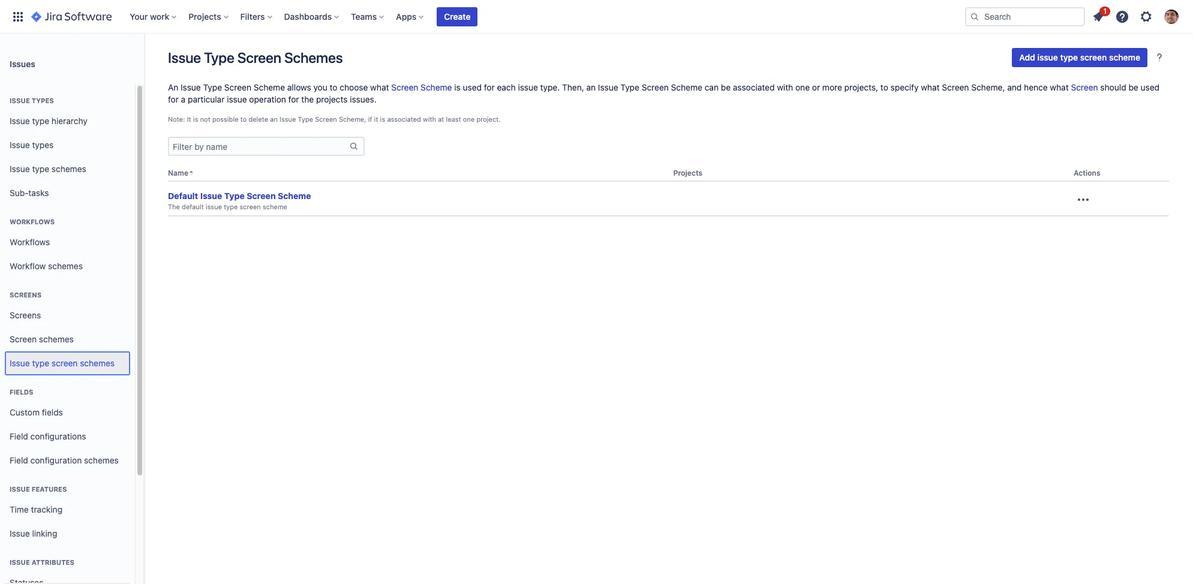 Task type: vqa. For each thing, say whether or not it's contained in the screenshot.
Choose people text box
no



Task type: describe. For each thing, give the bounding box(es) containing it.
field configurations link
[[5, 425, 130, 449]]

issue type screen schemes
[[10, 358, 115, 368]]

screens link
[[5, 304, 130, 328]]

screen inside button
[[1080, 52, 1107, 62]]

each
[[497, 82, 516, 92]]

1 horizontal spatial is
[[380, 115, 385, 123]]

workflow schemes
[[10, 261, 83, 271]]

allows
[[287, 82, 311, 92]]

dashboards button
[[281, 7, 344, 26]]

time tracking
[[10, 504, 62, 515]]

issue features
[[10, 485, 67, 493]]

type right then,
[[621, 82, 640, 92]]

least
[[446, 115, 461, 123]]

screen inside default issue type screen scheme the default issue type screen scheme
[[247, 191, 276, 201]]

workflows for workflows link
[[10, 237, 50, 247]]

scheme inside default issue type screen scheme the default issue type screen scheme
[[263, 203, 287, 211]]

type inside the add issue type screen scheme button
[[1061, 52, 1078, 62]]

issue for issue types
[[10, 97, 30, 104]]

field for field configuration schemes
[[10, 455, 28, 465]]

workflow
[[10, 261, 46, 271]]

a
[[181, 94, 186, 104]]

schemes inside fields group
[[84, 455, 119, 465]]

0 horizontal spatial for
[[168, 94, 179, 104]]

field configuration schemes
[[10, 455, 119, 465]]

1 vertical spatial an
[[270, 115, 278, 123]]

screens for the screens "group"
[[10, 291, 42, 299]]

1 horizontal spatial an
[[587, 82, 596, 92]]

tasks
[[28, 188, 49, 198]]

workflow schemes link
[[5, 254, 130, 278]]

issue type schemes link
[[5, 157, 130, 181]]

possible
[[212, 115, 239, 123]]

operation
[[249, 94, 286, 104]]

issue for issue attributes
[[10, 559, 30, 566]]

custom fields
[[10, 407, 63, 417]]

add issue type screen scheme button
[[1012, 48, 1148, 67]]

sub-
[[10, 188, 28, 198]]

1 vertical spatial scheme,
[[339, 115, 366, 123]]

fields group
[[5, 376, 130, 476]]

schemes up issue type screen schemes
[[39, 334, 74, 344]]

default
[[182, 203, 204, 211]]

teams button
[[347, 7, 389, 26]]

actions
[[1074, 169, 1101, 178]]

configuration
[[30, 455, 82, 465]]

appswitcher icon image
[[11, 9, 25, 24]]

2 what from the left
[[921, 82, 940, 92]]

name
[[168, 169, 188, 178]]

time tracking link
[[5, 498, 130, 522]]

0 horizontal spatial to
[[240, 115, 247, 123]]

project.
[[477, 115, 501, 123]]

your
[[130, 11, 148, 21]]

issue for issue type screen schemes
[[168, 49, 201, 66]]

apps
[[396, 11, 417, 21]]

tracking
[[31, 504, 62, 515]]

workflows group
[[5, 205, 130, 282]]

should
[[1101, 82, 1127, 92]]

issue right then,
[[598, 82, 618, 92]]

issue types link
[[5, 133, 130, 157]]

issue inside the add issue type screen scheme button
[[1038, 52, 1058, 62]]

sub-tasks
[[10, 188, 49, 198]]

create button
[[437, 7, 478, 26]]

then,
[[562, 82, 584, 92]]

your work button
[[126, 7, 181, 26]]

issues.
[[350, 94, 377, 104]]

type down "projects" popup button
[[204, 49, 234, 66]]

issue types
[[10, 97, 54, 104]]

issue for issue type schemes
[[10, 164, 30, 174]]

an
[[168, 82, 178, 92]]

type inside default issue type screen scheme the default issue type screen scheme
[[224, 203, 238, 211]]

primary element
[[7, 0, 965, 33]]

screen inside "group"
[[52, 358, 78, 368]]

type up particular at the top of page
[[203, 82, 222, 92]]

screens for screens link
[[10, 310, 41, 320]]

types
[[32, 97, 54, 104]]

be inside should be used for a particular issue operation for the projects issues.
[[1129, 82, 1139, 92]]

2 horizontal spatial is
[[454, 82, 461, 92]]

teams
[[351, 11, 377, 21]]

screen schemes
[[10, 334, 74, 344]]

types
[[32, 140, 54, 150]]

the
[[168, 203, 180, 211]]

issue types group
[[5, 84, 130, 209]]

custom fields link
[[5, 401, 130, 425]]

can
[[705, 82, 719, 92]]

screen scheme link
[[391, 82, 452, 92]]

the
[[301, 94, 314, 104]]

2 horizontal spatial for
[[484, 82, 495, 92]]

issue linking
[[10, 528, 57, 539]]

type for hierarchy
[[32, 116, 49, 126]]

0 horizontal spatial is
[[193, 115, 198, 123]]

projects
[[316, 94, 348, 104]]

issue for issue linking
[[10, 528, 30, 539]]

issue linking link
[[5, 522, 130, 546]]

screen inside "group"
[[10, 334, 37, 344]]

type inside default issue type screen scheme the default issue type screen scheme
[[224, 191, 245, 201]]

issue attributes
[[10, 559, 74, 566]]

notifications image
[[1091, 9, 1106, 24]]

it
[[374, 115, 378, 123]]

1 horizontal spatial one
[[796, 82, 810, 92]]

banner containing your work
[[0, 0, 1193, 34]]

screen schemes link
[[5, 328, 130, 352]]

issue up a
[[181, 82, 201, 92]]

sub-tasks link
[[5, 181, 130, 205]]

type for schemes
[[32, 164, 49, 174]]

3 what from the left
[[1050, 82, 1069, 92]]

default
[[168, 191, 198, 201]]

Filter by name text field
[[169, 138, 349, 155]]

your work
[[130, 11, 169, 21]]

and
[[1008, 82, 1022, 92]]

field for field configurations
[[10, 431, 28, 441]]

schemes
[[284, 49, 343, 66]]

note: it is not possible to delete an issue type screen scheme, if it is associated with at least one project.
[[168, 115, 501, 123]]

not
[[200, 115, 210, 123]]

1 be from the left
[[721, 82, 731, 92]]

0 horizontal spatial associated
[[387, 115, 421, 123]]

issue right each
[[518, 82, 538, 92]]



Task type: locate. For each thing, give the bounding box(es) containing it.
type.
[[540, 82, 560, 92]]

used inside should be used for a particular issue operation for the projects issues.
[[1141, 82, 1160, 92]]

issue for issue features
[[10, 485, 30, 493]]

what right hence
[[1050, 82, 1069, 92]]

screens group
[[5, 278, 130, 379]]

scheme down 'default issue type screen scheme' link on the left of the page
[[263, 203, 287, 211]]

0 vertical spatial projects
[[189, 11, 221, 21]]

1 vertical spatial with
[[423, 115, 436, 123]]

features
[[32, 485, 67, 493]]

issue type hierarchy
[[10, 116, 87, 126]]

0 vertical spatial an
[[587, 82, 596, 92]]

issue left types
[[10, 97, 30, 104]]

2 horizontal spatial to
[[881, 82, 889, 92]]

issue down the issue linking
[[10, 559, 30, 566]]

0 vertical spatial screens
[[10, 291, 42, 299]]

banner
[[0, 0, 1193, 34]]

0 horizontal spatial what
[[370, 82, 389, 92]]

issue right default
[[206, 203, 222, 211]]

choose
[[340, 82, 368, 92]]

add
[[1020, 52, 1035, 62]]

issue up default
[[200, 191, 222, 201]]

issue right add
[[1038, 52, 1058, 62]]

issue inside the screens "group"
[[10, 358, 30, 368]]

your profile and settings image
[[1165, 9, 1179, 24]]

2 workflows from the top
[[10, 237, 50, 247]]

1 horizontal spatial screen
[[240, 203, 261, 211]]

1 vertical spatial workflows
[[10, 237, 50, 247]]

workflows for workflows group
[[10, 218, 55, 226]]

type down types
[[32, 116, 49, 126]]

type inside the issue type schemes link
[[32, 164, 49, 174]]

default issue type screen scheme the default issue type screen scheme
[[168, 191, 311, 211]]

schemes inside issue types group
[[52, 164, 86, 174]]

2 horizontal spatial screen
[[1080, 52, 1107, 62]]

particular
[[188, 94, 225, 104]]

associated right "it"
[[387, 115, 421, 123]]

workflows down sub-tasks
[[10, 218, 55, 226]]

0 horizontal spatial used
[[463, 82, 482, 92]]

or
[[812, 82, 820, 92]]

be right can
[[721, 82, 731, 92]]

screen
[[237, 49, 281, 66], [224, 82, 251, 92], [391, 82, 418, 92], [642, 82, 669, 92], [942, 82, 969, 92], [1071, 82, 1098, 92], [315, 115, 337, 123], [247, 191, 276, 201], [10, 334, 37, 344]]

scheme up should at the top of the page
[[1109, 52, 1141, 62]]

time
[[10, 504, 29, 515]]

what right specify at the right
[[921, 82, 940, 92]]

to left delete on the left of the page
[[240, 115, 247, 123]]

be
[[721, 82, 731, 92], [1129, 82, 1139, 92]]

issue types
[[10, 140, 54, 150]]

issue type hierarchy link
[[5, 109, 130, 133]]

for down 'allows'
[[288, 94, 299, 104]]

issue
[[1038, 52, 1058, 62], [518, 82, 538, 92], [227, 94, 247, 104], [206, 203, 222, 211]]

issues
[[10, 58, 35, 69]]

scheme, left if
[[339, 115, 366, 123]]

if
[[368, 115, 372, 123]]

one
[[796, 82, 810, 92], [463, 115, 475, 123]]

issue
[[168, 49, 201, 66], [181, 82, 201, 92], [598, 82, 618, 92], [10, 97, 30, 104], [280, 115, 296, 123], [10, 116, 30, 126], [10, 140, 30, 150], [10, 164, 30, 174], [200, 191, 222, 201], [10, 358, 30, 368], [10, 485, 30, 493], [10, 528, 30, 539], [10, 559, 30, 566]]

0 vertical spatial scheme
[[1109, 52, 1141, 62]]

issue type schemes
[[10, 164, 86, 174]]

1 horizontal spatial scheme,
[[972, 82, 1005, 92]]

1 workflows from the top
[[10, 218, 55, 226]]

workflows link
[[5, 230, 130, 254]]

with left at
[[423, 115, 436, 123]]

at
[[438, 115, 444, 123]]

0 horizontal spatial screen
[[52, 358, 78, 368]]

issue for issue type screen schemes
[[10, 358, 30, 368]]

scheme, left and
[[972, 82, 1005, 92]]

issue down operation
[[280, 115, 296, 123]]

issue up sub-
[[10, 164, 30, 174]]

1 vertical spatial scheme
[[263, 203, 287, 211]]

type up screen link
[[1061, 52, 1078, 62]]

issue up an
[[168, 49, 201, 66]]

issue inside default issue type screen scheme the default issue type screen scheme
[[206, 203, 222, 211]]

what up issues.
[[370, 82, 389, 92]]

associated right can
[[733, 82, 775, 92]]

more
[[823, 82, 842, 92]]

type down 'default issue type screen scheme' link on the left of the page
[[224, 203, 238, 211]]

field configuration schemes link
[[5, 449, 130, 473]]

1 vertical spatial projects
[[673, 169, 703, 178]]

delete
[[249, 115, 268, 123]]

0 vertical spatial field
[[10, 431, 28, 441]]

custom
[[10, 407, 40, 417]]

learn more image
[[1153, 50, 1167, 65]]

1 vertical spatial field
[[10, 455, 28, 465]]

one left the or
[[796, 82, 810, 92]]

used left each
[[463, 82, 482, 92]]

create
[[444, 11, 471, 21]]

used
[[463, 82, 482, 92], [1141, 82, 1160, 92]]

1 field from the top
[[10, 431, 28, 441]]

one right 'least'
[[463, 115, 475, 123]]

used down learn more icon at the right
[[1141, 82, 1160, 92]]

0 horizontal spatial be
[[721, 82, 731, 92]]

type up "tasks"
[[32, 164, 49, 174]]

1 horizontal spatial associated
[[733, 82, 775, 92]]

type for screen
[[32, 358, 49, 368]]

screen down screen schemes link
[[52, 358, 78, 368]]

type down the
[[298, 115, 313, 123]]

an right then,
[[587, 82, 596, 92]]

issue up time at bottom left
[[10, 485, 30, 493]]

0 vertical spatial screen
[[1080, 52, 1107, 62]]

with left the or
[[777, 82, 793, 92]]

0 vertical spatial one
[[796, 82, 810, 92]]

it
[[187, 115, 191, 123]]

is up 'least'
[[454, 82, 461, 92]]

0 vertical spatial with
[[777, 82, 793, 92]]

an issue type screen scheme allows you to choose what screen scheme is used for each issue type. then, an issue type screen scheme can be associated with one or more projects, to specify what screen scheme, and hence what screen
[[168, 82, 1098, 92]]

is right 'it'
[[193, 115, 198, 123]]

is right "it"
[[380, 115, 385, 123]]

note:
[[168, 115, 185, 123]]

issue down the issue types
[[10, 116, 30, 126]]

1 horizontal spatial for
[[288, 94, 299, 104]]

settings image
[[1139, 9, 1154, 24]]

1
[[1104, 6, 1107, 15]]

to
[[330, 82, 338, 92], [881, 82, 889, 92], [240, 115, 247, 123]]

issue type screen schemes
[[168, 49, 343, 66]]

issue up the 'fields'
[[10, 358, 30, 368]]

hierarchy
[[52, 116, 87, 126]]

screen link
[[1071, 82, 1098, 92]]

to up 'projects'
[[330, 82, 338, 92]]

type inside the issue type hierarchy link
[[32, 116, 49, 126]]

schemes down workflows link
[[48, 261, 83, 271]]

screen
[[1080, 52, 1107, 62], [240, 203, 261, 211], [52, 358, 78, 368]]

apps button
[[393, 7, 429, 26]]

0 vertical spatial associated
[[733, 82, 775, 92]]

issue features group
[[5, 473, 130, 550]]

scheme inside button
[[1109, 52, 1141, 62]]

schemes down field configurations link
[[84, 455, 119, 465]]

1 screens from the top
[[10, 291, 42, 299]]

name button
[[168, 169, 188, 178]]

default issue type screen scheme link
[[168, 190, 311, 202]]

work
[[150, 11, 169, 21]]

0 vertical spatial workflows
[[10, 218, 55, 226]]

issue type screen schemes link
[[5, 352, 130, 376]]

type down screen schemes
[[32, 358, 49, 368]]

screen down 'default issue type screen scheme' link on the left of the page
[[240, 203, 261, 211]]

actions image
[[1076, 193, 1091, 207]]

1 horizontal spatial scheme
[[1109, 52, 1141, 62]]

1 horizontal spatial with
[[777, 82, 793, 92]]

0 vertical spatial scheme,
[[972, 82, 1005, 92]]

issue left the types
[[10, 140, 30, 150]]

0 horizontal spatial projects
[[189, 11, 221, 21]]

jira software image
[[31, 9, 112, 24], [31, 9, 112, 24]]

scheme inside default issue type screen scheme the default issue type screen scheme
[[278, 191, 311, 201]]

1 vertical spatial one
[[463, 115, 475, 123]]

0 horizontal spatial an
[[270, 115, 278, 123]]

1 used from the left
[[463, 82, 482, 92]]

1 vertical spatial screens
[[10, 310, 41, 320]]

1 horizontal spatial to
[[330, 82, 338, 92]]

sidebar navigation image
[[131, 48, 157, 72]]

workflows
[[10, 218, 55, 226], [10, 237, 50, 247]]

0 horizontal spatial scheme
[[263, 203, 287, 211]]

schemes down issue types link
[[52, 164, 86, 174]]

screen inside default issue type screen scheme the default issue type screen scheme
[[240, 203, 261, 211]]

issue inside should be used for a particular issue operation for the projects issues.
[[227, 94, 247, 104]]

1 horizontal spatial used
[[1141, 82, 1160, 92]]

issue for issue type hierarchy
[[10, 116, 30, 126]]

2 vertical spatial screen
[[52, 358, 78, 368]]

an right delete on the left of the page
[[270, 115, 278, 123]]

0 horizontal spatial with
[[423, 115, 436, 123]]

2 field from the top
[[10, 455, 28, 465]]

fields
[[10, 388, 33, 396]]

what
[[370, 82, 389, 92], [921, 82, 940, 92], [1050, 82, 1069, 92]]

to left specify at the right
[[881, 82, 889, 92]]

1 vertical spatial associated
[[387, 115, 421, 123]]

filters
[[240, 11, 265, 21]]

type
[[1061, 52, 1078, 62], [32, 116, 49, 126], [32, 164, 49, 174], [224, 203, 238, 211], [32, 358, 49, 368]]

search image
[[970, 12, 980, 21]]

2 be from the left
[[1129, 82, 1139, 92]]

issue up the possible
[[227, 94, 247, 104]]

field down custom
[[10, 431, 28, 441]]

issue for issue types
[[10, 140, 30, 150]]

help image
[[1115, 9, 1130, 24]]

scheme,
[[972, 82, 1005, 92], [339, 115, 366, 123]]

field
[[10, 431, 28, 441], [10, 455, 28, 465]]

screen up screen link
[[1080, 52, 1107, 62]]

Search field
[[965, 7, 1085, 26]]

schemes inside workflows group
[[48, 261, 83, 271]]

issue down time at bottom left
[[10, 528, 30, 539]]

specify
[[891, 82, 919, 92]]

attributes
[[32, 559, 74, 566]]

configurations
[[30, 431, 86, 441]]

filters button
[[237, 7, 277, 26]]

be right should at the top of the page
[[1129, 82, 1139, 92]]

screens down workflow at the top left of the page
[[10, 291, 42, 299]]

screens up screen schemes
[[10, 310, 41, 320]]

1 vertical spatial screen
[[240, 203, 261, 211]]

1 horizontal spatial projects
[[673, 169, 703, 178]]

issue inside default issue type screen scheme the default issue type screen scheme
[[200, 191, 222, 201]]

1 horizontal spatial what
[[921, 82, 940, 92]]

should be used for a particular issue operation for the projects issues.
[[168, 82, 1160, 104]]

add issue type screen scheme
[[1020, 52, 1141, 62]]

projects inside popup button
[[189, 11, 221, 21]]

0 horizontal spatial one
[[463, 115, 475, 123]]

for left each
[[484, 82, 495, 92]]

type right default
[[224, 191, 245, 201]]

dashboards
[[284, 11, 332, 21]]

0 horizontal spatial scheme,
[[339, 115, 366, 123]]

scheme
[[254, 82, 285, 92], [421, 82, 452, 92], [671, 82, 703, 92], [278, 191, 311, 201]]

schemes down screen schemes link
[[80, 358, 115, 368]]

you
[[313, 82, 328, 92]]

2 used from the left
[[1141, 82, 1160, 92]]

field up the issue features
[[10, 455, 28, 465]]

workflows up workflow at the top left of the page
[[10, 237, 50, 247]]

2 horizontal spatial what
[[1050, 82, 1069, 92]]

hence
[[1024, 82, 1048, 92]]

2 screens from the top
[[10, 310, 41, 320]]

for left a
[[168, 94, 179, 104]]

type inside issue type screen schemes link
[[32, 358, 49, 368]]

1 what from the left
[[370, 82, 389, 92]]

linking
[[32, 528, 57, 539]]

issue attributes group
[[5, 546, 130, 584]]

associated
[[733, 82, 775, 92], [387, 115, 421, 123]]

projects,
[[845, 82, 878, 92]]

1 horizontal spatial be
[[1129, 82, 1139, 92]]



